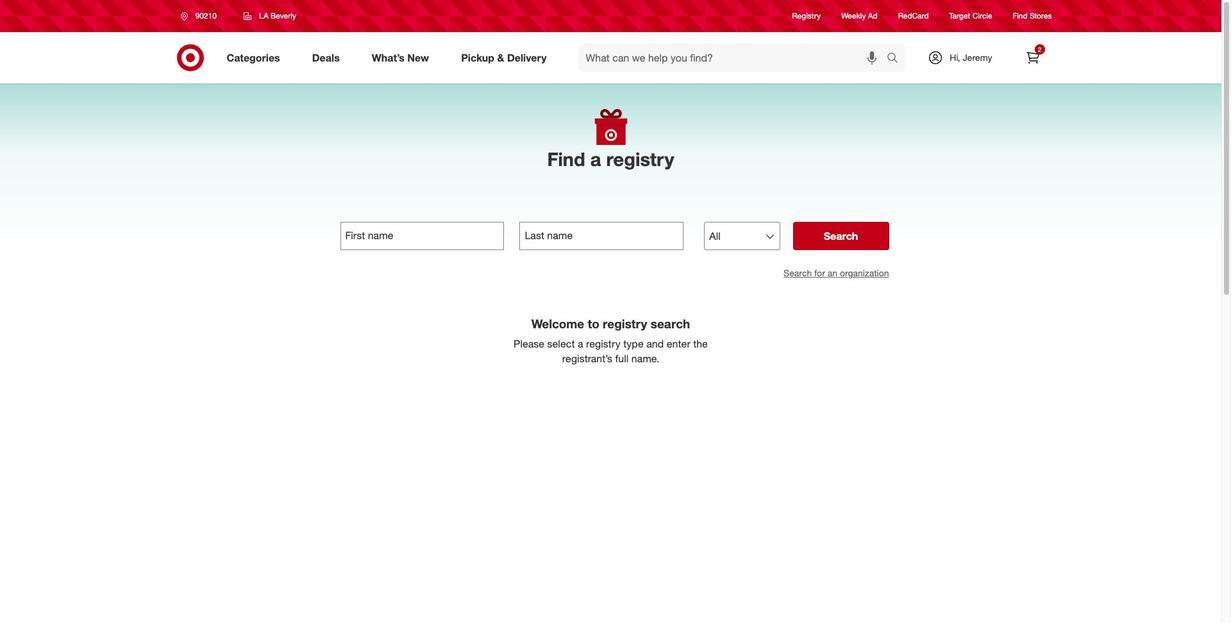 Task type: vqa. For each thing, say whether or not it's contained in the screenshot.
registry
yes



Task type: locate. For each thing, give the bounding box(es) containing it.
0 horizontal spatial search
[[651, 316, 690, 331]]

to
[[588, 316, 599, 331]]

0 horizontal spatial find
[[547, 148, 585, 171]]

find inside find stores link
[[1013, 11, 1028, 21]]

search for search
[[824, 230, 858, 243]]

0 vertical spatial search
[[881, 52, 912, 65]]

search left for
[[784, 268, 812, 278]]

circle
[[973, 11, 993, 21]]

deals link
[[301, 44, 356, 72]]

1 vertical spatial a
[[578, 337, 583, 350]]

0 vertical spatial a
[[591, 148, 601, 171]]

1 vertical spatial search
[[651, 316, 690, 331]]

redcard
[[898, 11, 929, 21]]

weekly ad
[[841, 11, 878, 21]]

find stores link
[[1013, 11, 1052, 22]]

a inside welcome to registry search please select a registry type and enter the registrant's full name.
[[578, 337, 583, 350]]

None text field
[[340, 222, 504, 250]]

ad
[[868, 11, 878, 21]]

target
[[950, 11, 971, 21]]

deals
[[312, 51, 340, 64]]

enter
[[667, 337, 691, 350]]

search inside button
[[824, 230, 858, 243]]

welcome
[[531, 316, 584, 331]]

find for find a registry
[[547, 148, 585, 171]]

jeremy
[[963, 52, 992, 63]]

search for an organization link
[[784, 268, 889, 278]]

90210
[[195, 11, 217, 21]]

search up 'search for an organization'
[[824, 230, 858, 243]]

1 horizontal spatial a
[[591, 148, 601, 171]]

type
[[623, 337, 644, 350]]

0 vertical spatial find
[[1013, 11, 1028, 21]]

la beverly
[[259, 11, 296, 21]]

search up enter
[[651, 316, 690, 331]]

what's
[[372, 51, 405, 64]]

search down redcard link
[[881, 52, 912, 65]]

1 horizontal spatial find
[[1013, 11, 1028, 21]]

1 vertical spatial search
[[784, 268, 812, 278]]

pickup & delivery link
[[450, 44, 563, 72]]

search
[[824, 230, 858, 243], [784, 268, 812, 278]]

a
[[591, 148, 601, 171], [578, 337, 583, 350]]

pickup
[[461, 51, 495, 64]]

2 link
[[1019, 44, 1047, 72]]

la
[[259, 11, 269, 21]]

hi,
[[950, 52, 960, 63]]

0 vertical spatial registry
[[606, 148, 674, 171]]

1 vertical spatial find
[[547, 148, 585, 171]]

search button
[[881, 44, 912, 74]]

1 horizontal spatial search
[[824, 230, 858, 243]]

find stores
[[1013, 11, 1052, 21]]

registry
[[606, 148, 674, 171], [603, 316, 647, 331], [586, 337, 621, 350]]

1 vertical spatial registry
[[603, 316, 647, 331]]

2
[[1038, 46, 1042, 53]]

find
[[1013, 11, 1028, 21], [547, 148, 585, 171]]

registry for a
[[606, 148, 674, 171]]

find a registry
[[547, 148, 674, 171]]

None text field
[[520, 222, 684, 250]]

0 horizontal spatial a
[[578, 337, 583, 350]]

stores
[[1030, 11, 1052, 21]]

search
[[881, 52, 912, 65], [651, 316, 690, 331]]

0 vertical spatial search
[[824, 230, 858, 243]]

0 horizontal spatial search
[[784, 268, 812, 278]]

1 horizontal spatial search
[[881, 52, 912, 65]]

full
[[615, 352, 629, 365]]



Task type: describe. For each thing, give the bounding box(es) containing it.
pickup & delivery
[[461, 51, 547, 64]]

the
[[693, 337, 708, 350]]

new
[[407, 51, 429, 64]]

what's new link
[[361, 44, 445, 72]]

target circle link
[[950, 11, 993, 22]]

an
[[828, 268, 838, 278]]

categories
[[227, 51, 280, 64]]

delivery
[[507, 51, 547, 64]]

What can we help you find? suggestions appear below search field
[[578, 44, 890, 72]]

weekly ad link
[[841, 11, 878, 22]]

registry for to
[[603, 316, 647, 331]]

90210 button
[[172, 4, 230, 28]]

categories link
[[216, 44, 296, 72]]

for
[[815, 268, 825, 278]]

select
[[547, 337, 575, 350]]

please
[[514, 337, 545, 350]]

welcome to registry search please select a registry type and enter the registrant's full name.
[[514, 316, 708, 365]]

registry
[[792, 11, 821, 21]]

&
[[497, 51, 504, 64]]

search inside welcome to registry search please select a registry type and enter the registrant's full name.
[[651, 316, 690, 331]]

what's new
[[372, 51, 429, 64]]

la beverly button
[[235, 4, 305, 28]]

find for find stores
[[1013, 11, 1028, 21]]

and
[[647, 337, 664, 350]]

search for an organization
[[784, 268, 889, 278]]

beverly
[[271, 11, 296, 21]]

hi, jeremy
[[950, 52, 992, 63]]

search for search for an organization
[[784, 268, 812, 278]]

registrant's
[[562, 352, 613, 365]]

name.
[[631, 352, 659, 365]]

organization
[[840, 268, 889, 278]]

registry link
[[792, 11, 821, 22]]

redcard link
[[898, 11, 929, 22]]

search button
[[793, 222, 889, 250]]

2 vertical spatial registry
[[586, 337, 621, 350]]

target circle
[[950, 11, 993, 21]]

weekly
[[841, 11, 866, 21]]



